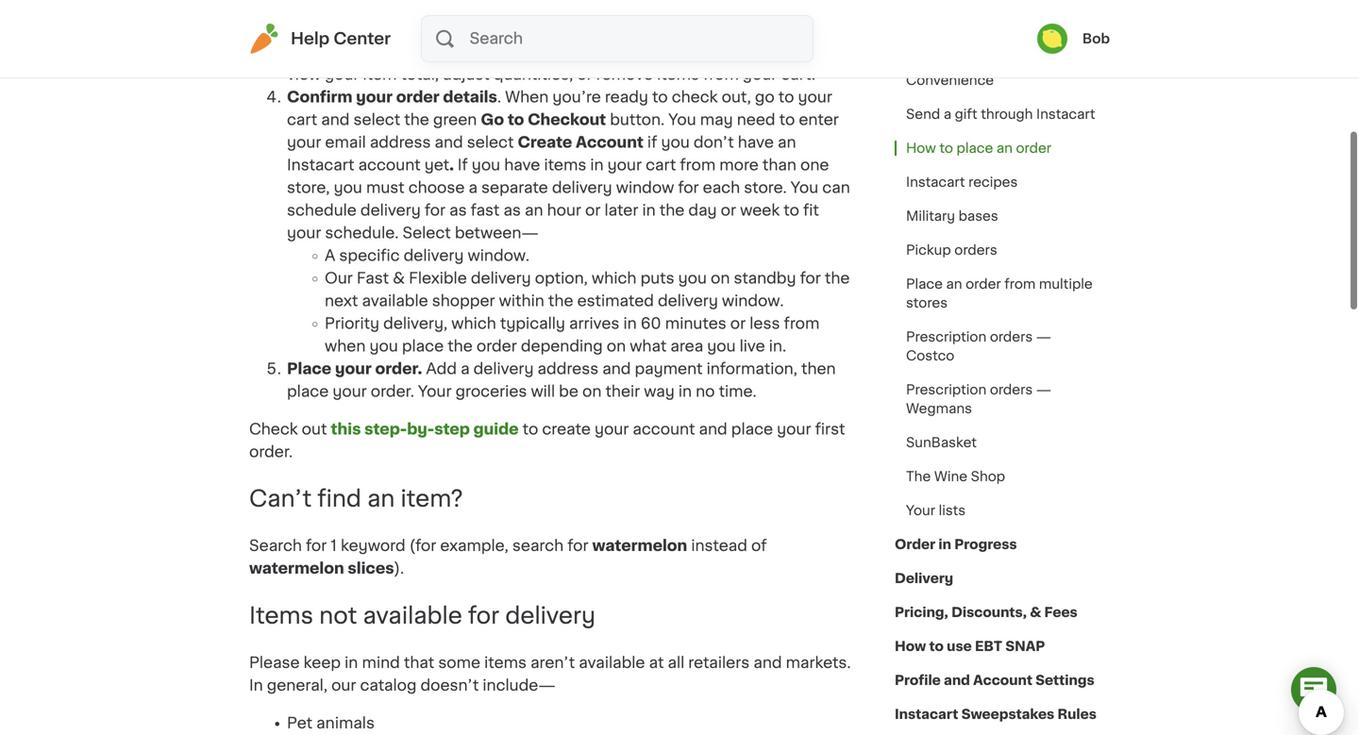 Task type: vqa. For each thing, say whether or not it's contained in the screenshot.
retailers
yes



Task type: locate. For each thing, give the bounding box(es) containing it.
your left first
[[777, 422, 812, 437]]

0 vertical spatial place
[[907, 278, 943, 291]]

or
[[577, 67, 593, 82], [586, 203, 601, 218], [721, 203, 737, 218], [731, 316, 746, 331]]

0 horizontal spatial cart
[[287, 112, 318, 127]]

0 vertical spatial select
[[354, 112, 401, 127]]

use
[[947, 640, 972, 654]]

you inside puts you on standby for the next available shopper within the estimated delivery window
[[679, 271, 707, 286]]

how to place an order link
[[895, 131, 1063, 165]]

check inside . when you're ready to check out, go to your cart and select the green
[[672, 90, 718, 105]]

on
[[711, 271, 730, 286], [607, 339, 626, 354], [583, 384, 602, 399]]

one
[[801, 158, 830, 173]]

account up sweepstakes
[[974, 674, 1033, 688]]

how for how to place an order
[[907, 142, 937, 155]]

1 vertical spatial next
[[325, 294, 358, 309]]

delivery up flexible
[[404, 248, 464, 263]]

1 — from the top
[[1037, 331, 1052, 344]]

have inside if you don't have an instacart account yet
[[738, 135, 774, 150]]

orders down place an order from multiple stores link
[[990, 331, 1033, 344]]

or inside icon. look for the next available delivery time and how much you may need to add to reach any order minimums. you can also view your item total, adjust quantities, or remove items from your cart.
[[577, 67, 593, 82]]

from up in.
[[784, 316, 820, 331]]

how inside how to use ebt snap link
[[895, 640, 927, 654]]

2 vertical spatial cart
[[646, 158, 676, 173]]

orders inside prescription orders — wegmans
[[990, 383, 1033, 397]]

& left fees
[[1031, 606, 1042, 620]]

0 vertical spatial your
[[418, 384, 452, 399]]

cart up the "time"
[[713, 0, 743, 14]]

1 vertical spatial on
[[607, 339, 626, 354]]

place inside priority delivery, which typically arrives in 60 minutes or less from when you place the order depending on what area you live in.
[[402, 339, 444, 354]]

a
[[325, 248, 336, 263]]

may up don't
[[701, 112, 733, 127]]

can down one
[[823, 180, 851, 195]]

a specific delivery window.
[[325, 248, 530, 263]]

0 vertical spatial account
[[358, 158, 421, 173]]

your up later
[[608, 158, 642, 173]]

the inside if you have items in your cart from more than one store, you must choose a separate delivery window for each store. you can schedule delivery for as fast as an hour or later in the day or week to fit your schedule. select between—
[[660, 203, 685, 218]]

order inside place an order from multiple stores
[[966, 278, 1002, 291]]

fees
[[1045, 606, 1078, 620]]

how
[[907, 142, 937, 155], [895, 640, 927, 654]]

0 horizontal spatial place
[[287, 362, 332, 377]]

instacart up "military"
[[907, 176, 966, 189]]

1 vertical spatial address
[[538, 362, 599, 377]]

0 horizontal spatial green
[[316, 22, 360, 37]]

priority delivery, which typically arrives in 60 minutes or less from when you place the order depending on what area you live in.
[[325, 316, 820, 354]]

search for 1 keyword (for example, search for watermelon instead of watermelon slices ).
[[249, 539, 767, 577]]

your left lists
[[907, 504, 936, 518]]

from
[[704, 67, 739, 82], [680, 158, 716, 173], [1005, 278, 1036, 291], [784, 316, 820, 331]]

need down go
[[737, 112, 776, 127]]

1 vertical spatial select
[[467, 135, 514, 150]]

for right standby
[[800, 271, 821, 286]]

convenience link
[[895, 63, 1006, 97]]

e
[[799, 112, 809, 127]]

available left at
[[579, 656, 645, 671]]

gift
[[955, 108, 978, 121]]

and down by
[[747, 22, 776, 37]]

and inside nter your email address and select
[[435, 135, 463, 150]]

search
[[513, 539, 564, 554]]

prescription inside prescription orders — wegmans
[[907, 383, 987, 397]]

1 vertical spatial your
[[907, 504, 936, 518]]

0 vertical spatial can
[[462, 0, 490, 14]]

0 horizontal spatial watermelon
[[249, 562, 344, 577]]

include—
[[483, 679, 556, 694]]

an inside 'link'
[[997, 142, 1013, 155]]

2 as from the left
[[504, 203, 521, 218]]

green down the details on the top left of page
[[433, 112, 477, 127]]

instacart sweepstakes rules link
[[895, 698, 1097, 732]]

2 prescription from the top
[[907, 383, 987, 397]]

our fast & flexible delivery option, which
[[325, 271, 641, 286]]

your left email
[[287, 135, 321, 150]]

1 horizontal spatial account
[[633, 422, 696, 437]]

as left 'fast'
[[450, 203, 467, 218]]

for up day
[[678, 180, 699, 195]]

1 horizontal spatial your
[[907, 504, 936, 518]]

window inside puts you on standby for the next available shopper within the estimated delivery window
[[722, 294, 780, 309]]

1 vertical spatial &
[[1031, 606, 1042, 620]]

need down the icon.
[[403, 44, 442, 59]]

your down their
[[595, 422, 629, 437]]

1 vertical spatial green
[[433, 112, 477, 127]]

arrives
[[569, 316, 620, 331]]

the
[[287, 22, 312, 37], [509, 22, 534, 37], [404, 112, 430, 127], [660, 203, 685, 218], [825, 271, 850, 286], [549, 294, 574, 309], [448, 339, 473, 354]]

convenience
[[907, 74, 995, 87]]

1 horizontal spatial watermelon
[[593, 539, 688, 554]]

— down multiple
[[1037, 331, 1052, 344]]

0 vertical spatial orders
[[955, 244, 998, 257]]

instacart up 'store,'
[[287, 158, 355, 173]]

0 horizontal spatial have
[[504, 158, 541, 173]]

have up separate
[[504, 158, 541, 173]]

1 vertical spatial order.
[[371, 384, 415, 399]]

0 horizontal spatial check
[[493, 0, 540, 14]]

how inside how to place an order 'link'
[[907, 142, 937, 155]]

watermelon left instead
[[593, 539, 688, 554]]

0 vertical spatial check
[[493, 0, 540, 14]]

pet
[[287, 716, 313, 731]]

a inside add a delivery address and payment information, then place your order. your groceries will be on their way in no time.
[[461, 362, 470, 377]]

0 horizontal spatial your
[[418, 384, 452, 399]]

from down don't
[[680, 158, 716, 173]]

0 horizontal spatial account
[[358, 158, 421, 173]]

go to checkout button. you may need to e
[[481, 112, 809, 127]]

0 vertical spatial may
[[366, 44, 399, 59]]

0 vertical spatial which
[[592, 271, 637, 286]]

your lists
[[907, 504, 966, 518]]

how for how to use ebt snap
[[895, 640, 927, 654]]

0 horizontal spatial window
[[616, 180, 675, 195]]

live
[[740, 339, 766, 354]]

ready
[[605, 90, 649, 105]]

pricing, discounts, & fees
[[895, 606, 1078, 620]]

the wine shop link
[[895, 460, 1017, 494]]

pricing, discounts, & fees link
[[895, 596, 1078, 630]]

check out this step-by-step guide
[[249, 422, 519, 437]]

0 vertical spatial —
[[1037, 331, 1052, 344]]

1 vertical spatial cart
[[287, 112, 318, 127]]

.
[[498, 90, 501, 105], [450, 158, 458, 173], [780, 294, 784, 309]]

profile
[[895, 674, 941, 688]]

0 horizontal spatial address
[[370, 135, 431, 150]]

0 vertical spatial items
[[657, 67, 700, 82]]

the inside . when you're ready to check out, go to your cart and select the green
[[404, 112, 430, 127]]

your inside . when you're ready to check out, go to your cart and select the green
[[798, 90, 833, 105]]

delivery up minimums.
[[645, 22, 705, 37]]

available inside 'please keep in mind that some items aren't available at all retailers and markets. in general, our catalog doesn't include—'
[[579, 656, 645, 671]]

the left day
[[660, 203, 685, 218]]

0 vertical spatial a
[[944, 108, 952, 121]]

0 horizontal spatial .
[[450, 158, 458, 173]]

an up "than"
[[778, 135, 797, 150]]

can down how
[[759, 44, 786, 59]]

an down separate
[[525, 203, 543, 218]]

go
[[755, 90, 775, 105]]

on down arrives at the top of page
[[607, 339, 626, 354]]

for left 1 on the left bottom
[[306, 539, 327, 554]]

1 vertical spatial check
[[672, 90, 718, 105]]

0 vertical spatial &
[[393, 271, 405, 286]]

0 horizontal spatial next
[[325, 294, 358, 309]]

information,
[[707, 362, 798, 377]]

delivery up hour
[[552, 180, 613, 195]]

and up email
[[321, 112, 350, 127]]

— inside prescription orders — wegmans
[[1037, 383, 1052, 397]]

account up must
[[358, 158, 421, 173]]

order
[[895, 538, 936, 552]]

you up fit
[[791, 180, 819, 195]]

0 horizontal spatial account
[[576, 135, 644, 150]]

may
[[366, 44, 399, 59], [701, 112, 733, 127]]

0 vertical spatial on
[[711, 271, 730, 286]]

in left 60 at the left top
[[624, 316, 637, 331]]

a left gift
[[944, 108, 952, 121]]

no
[[696, 384, 715, 399]]

day
[[689, 203, 717, 218]]

delivery inside add a delivery address and payment information, then place your order. your groceries will be on their way in no time.
[[474, 362, 534, 377]]

2 vertical spatial on
[[583, 384, 602, 399]]

1 horizontal spatial green
[[433, 112, 477, 127]]

2 vertical spatial a
[[461, 362, 470, 377]]

1 vertical spatial items
[[544, 158, 587, 173]]

window up "less"
[[722, 294, 780, 309]]

0 horizontal spatial &
[[393, 271, 405, 286]]

can inside you can check what's already in your cart by selecting the green
[[462, 0, 490, 14]]

& for discounts,
[[1031, 606, 1042, 620]]

for inside puts you on standby for the next available shopper within the estimated delivery window
[[800, 271, 821, 286]]

prescription inside prescription orders — costco
[[907, 331, 987, 344]]

time
[[709, 22, 743, 37]]

order. down "check" at the bottom left of the page
[[249, 445, 293, 460]]

window up later
[[616, 180, 675, 195]]

1 horizontal spatial on
[[607, 339, 626, 354]]

how to use ebt snap
[[895, 640, 1046, 654]]

0 vertical spatial cart
[[713, 0, 743, 14]]

icon.
[[403, 22, 439, 37]]

1 horizontal spatial can
[[759, 44, 786, 59]]

which up estimated
[[592, 271, 637, 286]]

watermelon
[[593, 539, 688, 554], [249, 562, 344, 577]]

account down way
[[633, 422, 696, 437]]

which down shopper
[[452, 316, 497, 331]]

place an order from multiple stores
[[907, 278, 1093, 310]]

1 horizontal spatial next
[[538, 22, 571, 37]]

or left "less"
[[731, 316, 746, 331]]

Search search field
[[468, 16, 813, 61]]

place inside place an order from multiple stores
[[907, 278, 943, 291]]

1 vertical spatial which
[[452, 316, 497, 331]]

order up remove at the top of the page
[[596, 44, 636, 59]]

items up include—
[[485, 656, 527, 671]]

2 vertical spatial .
[[780, 294, 784, 309]]

and inside 'please keep in mind that some items aren't available at all retailers and markets. in general, our catalog doesn't include—'
[[754, 656, 782, 671]]

0 horizontal spatial may
[[366, 44, 399, 59]]

1 horizontal spatial check
[[672, 90, 718, 105]]

choose
[[409, 180, 465, 195]]

1 horizontal spatial &
[[1031, 606, 1042, 620]]

& right 'fast'
[[393, 271, 405, 286]]

have inside if you have items in your cart from more than one store, you must choose a separate delivery window for each store. you can schedule delivery for as fast as an hour or later in the day or week to fit your schedule. select between—
[[504, 158, 541, 173]]

0 horizontal spatial select
[[354, 112, 401, 127]]

your inside you can check what's already in your cart by selecting the green
[[675, 0, 709, 14]]

a right add
[[461, 362, 470, 377]]

1 horizontal spatial which
[[592, 271, 637, 286]]

order. inside to create your account and place your first order.
[[249, 445, 293, 460]]

as
[[450, 203, 467, 218], [504, 203, 521, 218]]

1 horizontal spatial may
[[701, 112, 733, 127]]

to inside if you have items in your cart from more than one store, you must choose a separate delivery window for each store. you can schedule delivery for as fast as an hour or later in the day or week to fit your schedule. select between—
[[784, 203, 800, 218]]

0 horizontal spatial on
[[583, 384, 602, 399]]

1 vertical spatial place
[[287, 362, 332, 377]]

orders
[[955, 244, 998, 257], [990, 331, 1033, 344], [990, 383, 1033, 397]]

and down no
[[699, 422, 728, 437]]

in left no
[[679, 384, 692, 399]]

from left multiple
[[1005, 278, 1036, 291]]

prescription
[[907, 331, 987, 344], [907, 383, 987, 397]]

from inside icon. look for the next available delivery time and how much you may need to add to reach any order minimums. you can also view your item total, adjust quantities, or remove items from your cart.
[[704, 67, 739, 82]]

order
[[596, 44, 636, 59], [396, 90, 440, 105], [1017, 142, 1052, 155], [966, 278, 1002, 291], [477, 339, 517, 354]]

1 horizontal spatial cart
[[646, 158, 676, 173]]

2 vertical spatial order.
[[249, 445, 293, 460]]

priority
[[325, 316, 380, 331]]

their
[[606, 384, 640, 399]]

of
[[752, 539, 767, 554]]

1 vertical spatial can
[[759, 44, 786, 59]]

address inside add a delivery address and payment information, then place your order. your groceries will be on their way in no time.
[[538, 362, 599, 377]]

0 vertical spatial next
[[538, 22, 571, 37]]

prescription up wegmans
[[907, 383, 987, 397]]

you up don't
[[669, 112, 697, 127]]

profile and account settings link
[[895, 664, 1095, 698]]

0 horizontal spatial need
[[403, 44, 442, 59]]

items not available for delivery
[[249, 605, 596, 628]]

instacart image
[[249, 24, 280, 54]]

in inside priority delivery, which typically arrives in 60 minutes or less from when you place the order depending on what area you live in.
[[624, 316, 637, 331]]

address for delivery
[[538, 362, 599, 377]]

prescription up costco
[[907, 331, 987, 344]]

order down total,
[[396, 90, 440, 105]]

snap
[[1006, 640, 1046, 654]]

address up yet
[[370, 135, 431, 150]]

need inside icon. look for the next available delivery time and how much you may need to add to reach any order minimums. you can also view your item total, adjust quantities, or remove items from your cart.
[[403, 44, 442, 59]]

0 vertical spatial address
[[370, 135, 431, 150]]

and inside . when you're ready to check out, go to your cart and select the green
[[321, 112, 350, 127]]

retailers
[[689, 656, 750, 671]]

an inside place an order from multiple stores
[[947, 278, 963, 291]]

week
[[740, 203, 780, 218]]

delivery
[[645, 22, 705, 37], [552, 180, 613, 195], [361, 203, 421, 218], [404, 248, 464, 263], [471, 271, 531, 286], [658, 294, 719, 309], [474, 362, 534, 377], [506, 605, 596, 628]]

delivery up minutes
[[658, 294, 719, 309]]

2 horizontal spatial cart
[[713, 0, 743, 14]]

1 horizontal spatial .
[[498, 90, 501, 105]]

orders inside prescription orders — costco
[[990, 331, 1033, 344]]

specific
[[339, 248, 400, 263]]

your inside add a delivery address and payment information, then place your order. your groceries will be on their way in no time.
[[333, 384, 367, 399]]

how up profile
[[895, 640, 927, 654]]

what
[[630, 339, 667, 354]]

2 vertical spatial can
[[823, 180, 851, 195]]

and inside icon. look for the next available delivery time and how much you may need to add to reach any order minimums. you can also view your item total, adjust quantities, or remove items from your cart.
[[747, 22, 776, 37]]

groceries
[[456, 384, 527, 399]]

select down 'confirm your order details'
[[354, 112, 401, 127]]

a
[[944, 108, 952, 121], [469, 180, 478, 195], [461, 362, 470, 377]]

your down place your order.
[[333, 384, 367, 399]]

next inside icon. look for the next available delivery time and how much you may need to add to reach any order minimums. you can also view your item total, adjust quantities, or remove items from your cart.
[[538, 22, 571, 37]]

you inside icon. look for the next available delivery time and how much you may need to add to reach any order minimums. you can also view your item total, adjust quantities, or remove items from your cart.
[[727, 44, 755, 59]]

0 horizontal spatial which
[[452, 316, 497, 331]]

you
[[334, 44, 362, 59], [662, 135, 690, 150], [472, 158, 501, 173], [334, 180, 363, 195], [679, 271, 707, 286], [370, 339, 398, 354], [708, 339, 736, 354]]

can't find an item?
[[249, 488, 463, 511]]

fit
[[804, 203, 820, 218]]

can inside if you have items in your cart from more than one store, you must choose a separate delivery window for each store. you can schedule delivery for as fast as an hour or later in the day or week to fit your schedule. select between—
[[823, 180, 851, 195]]

to
[[445, 44, 461, 59], [498, 44, 514, 59], [653, 90, 668, 105], [779, 90, 795, 105], [508, 112, 525, 127], [780, 112, 795, 127], [940, 142, 954, 155], [784, 203, 800, 218], [523, 422, 539, 437], [930, 640, 944, 654]]

0 vertical spatial need
[[403, 44, 442, 59]]

on left standby
[[711, 271, 730, 286]]

the inside icon. look for the next available delivery time and how much you may need to add to reach any order minimums. you can also view your item total, adjust quantities, or remove items from your cart.
[[509, 22, 534, 37]]

rules
[[1058, 708, 1097, 722]]

— down prescription orders — costco link
[[1037, 383, 1052, 397]]

items down minimums.
[[657, 67, 700, 82]]

order inside icon. look for the next available delivery time and how much you may need to add to reach any order minimums. you can also view your item total, adjust quantities, or remove items from your cart.
[[596, 44, 636, 59]]

create
[[542, 422, 591, 437]]

0 vertical spatial window
[[616, 180, 675, 195]]

an up the stores
[[947, 278, 963, 291]]

0 vertical spatial .
[[498, 90, 501, 105]]

1 vertical spatial prescription
[[907, 383, 987, 397]]

— inside prescription orders — costco
[[1037, 331, 1052, 344]]

1 vertical spatial window
[[722, 294, 780, 309]]

and up their
[[603, 362, 631, 377]]

next inside puts you on standby for the next available shopper within the estimated delivery window
[[325, 294, 358, 309]]

1 vertical spatial —
[[1037, 383, 1052, 397]]

check left out,
[[672, 90, 718, 105]]

1 vertical spatial have
[[504, 158, 541, 173]]

an
[[778, 135, 797, 150], [997, 142, 1013, 155], [525, 203, 543, 218], [947, 278, 963, 291], [367, 488, 395, 511]]

through
[[981, 108, 1034, 121]]

place down "when"
[[287, 362, 332, 377]]

you
[[430, 0, 458, 14], [727, 44, 755, 59], [669, 112, 697, 127], [791, 180, 819, 195]]

prescription for costco
[[907, 331, 987, 344]]

0 horizontal spatial items
[[485, 656, 527, 671]]

available up delivery,
[[362, 294, 428, 309]]

bob link
[[1038, 24, 1111, 54]]

orders down prescription orders — costco link
[[990, 383, 1033, 397]]

2 vertical spatial items
[[485, 656, 527, 671]]

and up yet
[[435, 135, 463, 150]]

your up nter
[[798, 90, 833, 105]]

much
[[287, 44, 330, 59]]

separate
[[482, 180, 548, 195]]

items inside if you have items in your cart from more than one store, you must choose a separate delivery window for each store. you can schedule delivery for as fast as an hour or later in the day or week to fit your schedule. select between—
[[544, 158, 587, 173]]

your inside the your lists link
[[907, 504, 936, 518]]

account
[[358, 158, 421, 173], [633, 422, 696, 437]]

1 horizontal spatial address
[[538, 362, 599, 377]]

1 horizontal spatial have
[[738, 135, 774, 150]]

pickup
[[907, 244, 952, 257]]

2 horizontal spatial on
[[711, 271, 730, 286]]

1 horizontal spatial need
[[737, 112, 776, 127]]

1 horizontal spatial window
[[722, 294, 780, 309]]

cart.
[[781, 67, 816, 82]]

in inside you can check what's already in your cart by selecting the green
[[657, 0, 671, 14]]

or inside priority delivery, which typically arrives in 60 minutes or less from when you place the order depending on what area you live in.
[[731, 316, 746, 331]]

from up out,
[[704, 67, 739, 82]]

place down gift
[[957, 142, 994, 155]]

1 vertical spatial how
[[895, 640, 927, 654]]

2 vertical spatial orders
[[990, 383, 1033, 397]]

in down the create account
[[591, 158, 604, 173]]

1 horizontal spatial select
[[467, 135, 514, 150]]

our
[[325, 271, 353, 286]]

sunbasket
[[907, 436, 977, 450]]

available inside icon. look for the next available delivery time and how much you may need to add to reach any order minimums. you can also view your item total, adjust quantities, or remove items from your cart.
[[575, 22, 641, 37]]

1 vertical spatial may
[[701, 112, 733, 127]]

delivery up groceries
[[474, 362, 534, 377]]

place up out
[[287, 384, 329, 399]]

2 horizontal spatial items
[[657, 67, 700, 82]]

0 vertical spatial account
[[576, 135, 644, 150]]

recipes
[[969, 176, 1018, 189]]

your up go
[[743, 67, 777, 82]]

0 horizontal spatial as
[[450, 203, 467, 218]]

0 vertical spatial green
[[316, 22, 360, 37]]

items down the create account
[[544, 158, 587, 173]]

1 prescription from the top
[[907, 331, 987, 344]]

how
[[780, 22, 811, 37]]

order down through
[[1017, 142, 1052, 155]]

2 horizontal spatial can
[[823, 180, 851, 195]]

delivery
[[895, 572, 954, 586]]

select down go
[[467, 135, 514, 150]]

how down send
[[907, 142, 937, 155]]

your up minimums.
[[675, 0, 709, 14]]

account inside to create your account and place your first order.
[[633, 422, 696, 437]]

have up more
[[738, 135, 774, 150]]

select inside nter your email address and select
[[467, 135, 514, 150]]

order down pickup orders link
[[966, 278, 1002, 291]]

1 vertical spatial orders
[[990, 331, 1033, 344]]

your down "when"
[[335, 362, 372, 377]]

. up choose
[[450, 158, 458, 173]]

2 — from the top
[[1037, 383, 1052, 397]]



Task type: describe. For each thing, give the bounding box(es) containing it.
add a delivery address and payment information, then place your order. your groceries will be on their way in no time.
[[287, 362, 836, 399]]

stores
[[907, 297, 948, 310]]

shop
[[971, 470, 1006, 484]]

select inside . when you're ready to check out, go to your cart and select the green
[[354, 112, 401, 127]]

from inside if you have items in your cart from more than one store, you must choose a separate delivery window for each store. you can schedule delivery for as fast as an hour or later in the day or week to fit your schedule. select between—
[[680, 158, 716, 173]]

can't
[[249, 488, 312, 511]]

delivery down must
[[361, 203, 421, 218]]

your inside add a delivery address and payment information, then place your order. your groceries will be on their way in no time.
[[418, 384, 452, 399]]

(for
[[410, 539, 437, 554]]

discounts,
[[952, 606, 1027, 620]]

order inside priority delivery, which typically arrives in 60 minutes or less from when you place the order depending on what area you live in.
[[477, 339, 517, 354]]

order. inside add a delivery address and payment information, then place your order. your groceries will be on their way in no time.
[[371, 384, 415, 399]]

an inside if you don't have an instacart account yet
[[778, 135, 797, 150]]

some
[[439, 656, 481, 671]]

instacart sweepstakes rules
[[895, 708, 1097, 722]]

estimated
[[578, 294, 654, 309]]

the down option, at the top of page
[[549, 294, 574, 309]]

look
[[443, 22, 480, 37]]

in.
[[769, 339, 787, 354]]

quantities,
[[494, 67, 574, 82]]

also
[[790, 44, 821, 59]]

may inside icon. look for the next available delivery time and how much you may need to add to reach any order minimums. you can also view your item total, adjust quantities, or remove items from your cart.
[[366, 44, 399, 59]]

shopper
[[432, 294, 495, 309]]

your up confirm
[[325, 67, 359, 82]]

1 vertical spatial watermelon
[[249, 562, 344, 577]]

or left later
[[586, 203, 601, 218]]

lists
[[939, 504, 966, 518]]

on inside puts you on standby for the next available shopper within the estimated delivery window
[[711, 271, 730, 286]]

the inside priority delivery, which typically arrives in 60 minutes or less from when you place the order depending on what area you live in.
[[448, 339, 473, 354]]

1
[[331, 539, 337, 554]]

orders for prescription orders — wegmans
[[990, 383, 1033, 397]]

when
[[325, 339, 366, 354]]

sunbasket link
[[895, 426, 989, 460]]

place for place your order.
[[287, 362, 332, 377]]

delivery,
[[384, 316, 448, 331]]

from inside place an order from multiple stores
[[1005, 278, 1036, 291]]

can inside icon. look for the next available delivery time and how much you may need to add to reach any order minimums. you can also view your item total, adjust quantities, or remove items from your cart.
[[759, 44, 786, 59]]

yet
[[425, 158, 450, 173]]

in
[[249, 679, 263, 694]]

cart inside . when you're ready to check out, go to your cart and select the green
[[287, 112, 318, 127]]

out,
[[722, 90, 752, 105]]

how to place an order
[[907, 142, 1052, 155]]

place for place an order from multiple stores
[[907, 278, 943, 291]]

doesn't
[[421, 679, 479, 694]]

pricing,
[[895, 606, 949, 620]]

place inside to create your account and place your first order.
[[732, 422, 774, 437]]

a for gift
[[944, 108, 952, 121]]

time.
[[719, 384, 757, 399]]

delivery up aren't
[[506, 605, 596, 628]]

available up that
[[363, 605, 463, 628]]

place inside add a delivery address and payment information, then place your order. your groceries will be on their way in no time.
[[287, 384, 329, 399]]

you inside icon. look for the next available delivery time and how much you may need to add to reach any order minimums. you can also view your item total, adjust quantities, or remove items from your cart.
[[334, 44, 362, 59]]

the
[[907, 470, 931, 484]]

multiple
[[1040, 278, 1093, 291]]

pickup orders
[[907, 244, 998, 257]]

email
[[325, 135, 366, 150]]

military bases link
[[895, 199, 1010, 233]]

an inside if you have items in your cart from more than one store, you must choose a separate delivery window for each store. you can schedule delivery for as fast as an hour or later in the day or week to fit your schedule. select between—
[[525, 203, 543, 218]]

a for delivery
[[461, 362, 470, 377]]

instacart down profile
[[895, 708, 959, 722]]

when
[[505, 90, 549, 105]]

in right later
[[643, 203, 656, 218]]

item
[[363, 67, 397, 82]]

0 vertical spatial order.
[[375, 362, 422, 377]]

delivery link
[[895, 562, 954, 596]]

wegmans
[[907, 402, 973, 416]]

and inside to create your account and place your first order.
[[699, 422, 728, 437]]

help center link
[[249, 24, 391, 54]]

1 vertical spatial .
[[450, 158, 458, 173]]

1 vertical spatial need
[[737, 112, 776, 127]]

prescription for wegmans
[[907, 383, 987, 397]]

instacart recipes
[[907, 176, 1018, 189]]

— for prescription orders — costco
[[1037, 331, 1052, 344]]

for inside icon. look for the next available delivery time and how much you may need to add to reach any order minimums. you can also view your item total, adjust quantities, or remove items from your cart.
[[484, 22, 505, 37]]

orders for prescription orders — costco
[[990, 331, 1033, 344]]

item?
[[401, 488, 463, 511]]

for up some
[[468, 605, 500, 628]]

orders for pickup orders
[[955, 244, 998, 257]]

remove
[[597, 67, 654, 82]]

costco
[[907, 349, 955, 363]]

which inside priority delivery, which typically arrives in 60 minutes or less from when you place the order depending on what area you live in.
[[452, 316, 497, 331]]

items inside 'please keep in mind that some items aren't available at all retailers and markets. in general, our catalog doesn't include—'
[[485, 656, 527, 671]]

to create your account and place your first order.
[[249, 422, 846, 460]]

green inside you can check what's already in your cart by selecting the green
[[316, 22, 360, 37]]

in inside add a delivery address and payment information, then place your order. your groceries will be on their way in no time.
[[679, 384, 692, 399]]

don't
[[694, 135, 734, 150]]

example,
[[440, 539, 509, 554]]

you inside if you have items in your cart from more than one store, you must choose a separate delivery window for each store. you can schedule delivery for as fast as an hour or later in the day or week to fit your schedule. select between—
[[791, 180, 819, 195]]

what's
[[543, 0, 594, 14]]

order inside how to place an order 'link'
[[1017, 142, 1052, 155]]

military
[[907, 210, 956, 223]]

in right order
[[939, 538, 952, 552]]

this
[[331, 422, 361, 437]]

to inside to create your account and place your first order.
[[523, 422, 539, 437]]

you inside you can check what's already in your cart by selecting the green
[[430, 0, 458, 14]]

must
[[366, 180, 405, 195]]

prescription orders — wegmans link
[[895, 373, 1111, 426]]

on inside add a delivery address and payment information, then place your order. your groceries will be on their way in no time.
[[583, 384, 602, 399]]

puts
[[641, 271, 675, 286]]

available inside puts you on standby for the next available shopper within the estimated delivery window
[[362, 294, 428, 309]]

your inside nter your email address and select
[[287, 135, 321, 150]]

cart inside if you have items in your cart from more than one store, you must choose a separate delivery window for each store. you can schedule delivery for as fast as an hour or later in the day or week to fit your schedule. select between—
[[646, 158, 676, 173]]

cart
[[364, 22, 403, 37]]

items inside icon. look for the next available delivery time and how much you may need to add to reach any order minimums. you can also view your item total, adjust quantities, or remove items from your cart.
[[657, 67, 700, 82]]

settings
[[1036, 674, 1095, 688]]

than
[[763, 158, 797, 173]]

general,
[[267, 679, 328, 694]]

pickup orders link
[[895, 233, 1009, 267]]

0 vertical spatial watermelon
[[593, 539, 688, 554]]

within
[[499, 294, 545, 309]]

an right "find"
[[367, 488, 395, 511]]

send
[[907, 108, 941, 121]]

your down item
[[356, 90, 393, 105]]

a inside if you have items in your cart from more than one store, you must choose a separate delivery window for each store. you can schedule delivery for as fast as an hour or later in the day or week to fit your schedule. select between—
[[469, 180, 478, 195]]

please keep in mind that some items aren't available at all retailers and markets. in general, our catalog doesn't include—
[[249, 656, 851, 694]]

— for prescription orders — wegmans
[[1037, 383, 1052, 397]]

window inside if you have items in your cart from more than one store, you must choose a separate delivery window for each store. you can schedule delivery for as fast as an hour or later in the day or week to fit your schedule. select between—
[[616, 180, 675, 195]]

and down use
[[944, 674, 971, 688]]

the inside you can check what's already in your cart by selecting the green
[[287, 22, 312, 37]]

minutes
[[666, 316, 727, 331]]

2 horizontal spatial .
[[780, 294, 784, 309]]

).
[[394, 562, 404, 577]]

view
[[287, 67, 321, 82]]

if
[[458, 158, 468, 173]]

instacart inside if you don't have an instacart account yet
[[287, 158, 355, 173]]

or down each
[[721, 203, 737, 218]]

to inside 'link'
[[940, 142, 954, 155]]

pet animals
[[287, 716, 375, 731]]

instacart right through
[[1037, 108, 1096, 121]]

in inside 'please keep in mind that some items aren't available at all retailers and markets. in general, our catalog doesn't include—'
[[345, 656, 358, 671]]

search
[[249, 539, 302, 554]]

flexible
[[409, 271, 467, 286]]

if you don't have an instacart account yet
[[287, 135, 797, 173]]

you're
[[553, 90, 601, 105]]

store.
[[744, 180, 787, 195]]

from inside priority delivery, which typically arrives in 60 minutes or less from when you place the order depending on what area you live in.
[[784, 316, 820, 331]]

delivery inside puts you on standby for the next available shopper within the estimated delivery window
[[658, 294, 719, 309]]

place your order.
[[287, 362, 422, 377]]

send a gift through instacart link
[[895, 97, 1107, 131]]

items
[[249, 605, 314, 628]]

be
[[559, 384, 579, 399]]

you inside if you don't have an instacart account yet
[[662, 135, 690, 150]]

window.
[[468, 248, 530, 263]]

1 vertical spatial account
[[974, 674, 1033, 688]]

order in progress link
[[895, 528, 1018, 562]]

cart inside you can check what's already in your cart by selecting the green
[[713, 0, 743, 14]]

and inside add a delivery address and payment information, then place your order. your groceries will be on their way in no time.
[[603, 362, 631, 377]]

button.
[[610, 112, 665, 127]]

check inside you can check what's already in your cart by selecting the green
[[493, 0, 540, 14]]

by-
[[407, 422, 435, 437]]

ebt
[[976, 640, 1003, 654]]

user avatar image
[[1038, 24, 1068, 54]]

green inside . when you're ready to check out, go to your cart and select the green
[[433, 112, 477, 127]]

. inside . when you're ready to check out, go to your cart and select the green
[[498, 90, 501, 105]]

for down choose
[[425, 203, 446, 218]]

delivery inside icon. look for the next available delivery time and how much you may need to add to reach any order minimums. you can also view your item total, adjust quantities, or remove items from your cart.
[[645, 22, 705, 37]]

your down schedule
[[287, 226, 321, 241]]

on inside priority delivery, which typically arrives in 60 minutes or less from when you place the order depending on what area you live in.
[[607, 339, 626, 354]]

the right standby
[[825, 271, 850, 286]]

prescription orders — costco
[[907, 331, 1052, 363]]

address for email
[[370, 135, 431, 150]]

place inside 'link'
[[957, 142, 994, 155]]

area
[[671, 339, 704, 354]]

delivery down window.
[[471, 271, 531, 286]]

for right search
[[568, 539, 589, 554]]

& for fast
[[393, 271, 405, 286]]

account inside if you don't have an instacart account yet
[[358, 158, 421, 173]]

1 as from the left
[[450, 203, 467, 218]]

sweepstakes
[[962, 708, 1055, 722]]



